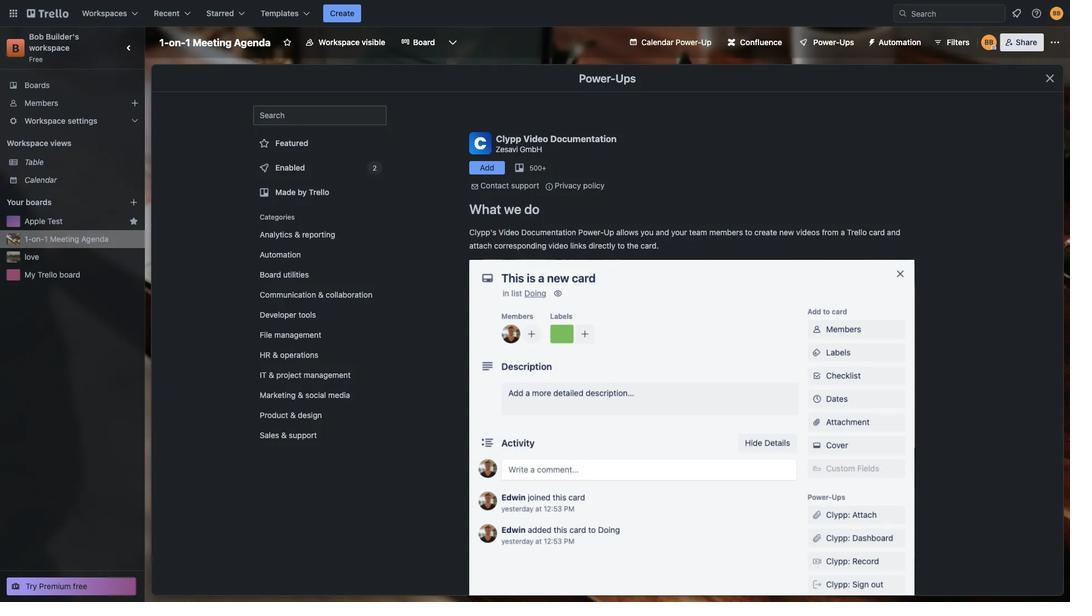 Task type: vqa. For each thing, say whether or not it's contained in the screenshot.
the rightmost work
no



Task type: describe. For each thing, give the bounding box(es) containing it.
1 horizontal spatial up
[[702, 38, 712, 47]]

power- inside 'clypp's video documentation power-up allows you and your team members to create new videos from a trello card and attach corresponding video links directly to the card.'
[[579, 228, 604, 237]]

1 horizontal spatial sm image
[[544, 181, 555, 192]]

your
[[672, 228, 687, 237]]

product & design link
[[253, 407, 387, 424]]

create button
[[323, 4, 361, 22]]

marketing & social media
[[260, 391, 350, 400]]

members
[[25, 98, 58, 108]]

videos
[[797, 228, 820, 237]]

search image
[[899, 9, 908, 18]]

0 horizontal spatial agenda
[[81, 234, 109, 244]]

1-on-1 meeting agenda link
[[25, 234, 138, 245]]

0 vertical spatial management
[[274, 330, 321, 340]]

developer tools
[[260, 310, 316, 320]]

video for clypp
[[524, 133, 548, 144]]

add board image
[[129, 198, 138, 207]]

operations
[[280, 350, 319, 360]]

board link
[[394, 33, 442, 51]]

sales & support
[[260, 431, 317, 440]]

star or unstar board image
[[283, 38, 292, 47]]

made
[[275, 188, 296, 197]]

love link
[[25, 251, 138, 263]]

file management
[[260, 330, 321, 340]]

0 vertical spatial to
[[746, 228, 753, 237]]

tools
[[299, 310, 316, 320]]

builder's
[[46, 32, 79, 41]]

hr & operations link
[[253, 346, 387, 364]]

reporting
[[302, 230, 335, 239]]

1 and from the left
[[656, 228, 669, 237]]

board utilities link
[[253, 266, 387, 284]]

open information menu image
[[1032, 8, 1043, 19]]

bob builder's workspace free
[[29, 32, 81, 63]]

boards
[[25, 81, 50, 90]]

media
[[328, 391, 350, 400]]

power- inside button
[[814, 38, 840, 47]]

calendar link
[[25, 175, 138, 186]]

gmbh
[[520, 144, 542, 153]]

& for social
[[298, 391, 303, 400]]

utilities
[[283, 270, 309, 279]]

clypp power-up image
[[470, 259, 916, 598]]

1 vertical spatial support
[[289, 431, 317, 440]]

card.
[[641, 241, 659, 250]]

templates button
[[254, 4, 317, 22]]

board for board utilities
[[260, 270, 281, 279]]

& for design
[[290, 411, 296, 420]]

video
[[549, 241, 568, 250]]

automation button
[[864, 33, 928, 51]]

0 horizontal spatial trello
[[38, 270, 57, 279]]

confluence button
[[721, 33, 789, 51]]

recent
[[154, 9, 180, 18]]

new
[[780, 228, 795, 237]]

& for project
[[269, 371, 274, 380]]

workspace for workspace views
[[7, 139, 48, 148]]

free
[[73, 582, 87, 591]]

marketing & social media link
[[253, 386, 387, 404]]

share button
[[1001, 33, 1044, 51]]

apple test link
[[25, 216, 125, 227]]

calendar for calendar power-up
[[642, 38, 674, 47]]

primary element
[[0, 0, 1071, 27]]

bob builder's workspace link
[[29, 32, 81, 52]]

add button
[[470, 161, 505, 175]]

developer
[[260, 310, 296, 320]]

contact support
[[481, 181, 539, 190]]

table
[[25, 158, 44, 167]]

sales
[[260, 431, 279, 440]]

b link
[[7, 39, 25, 57]]

bob builder (bobbuilder40) image
[[982, 35, 997, 50]]

500 +
[[530, 164, 547, 172]]

try premium free button
[[7, 578, 136, 596]]

on- inside 1-on-1 meeting agenda link
[[32, 234, 44, 244]]

boards link
[[0, 76, 145, 94]]

workspace visible button
[[299, 33, 392, 51]]

1 vertical spatial management
[[304, 371, 351, 380]]

agenda inside text field
[[234, 36, 271, 48]]

0 horizontal spatial sm image
[[470, 181, 481, 192]]

on- inside 1-on-1 meeting agenda text field
[[169, 36, 186, 48]]

1 vertical spatial 1-
[[25, 234, 32, 244]]

& for reporting
[[295, 230, 300, 239]]

Search text field
[[253, 105, 387, 125]]

2
[[373, 164, 377, 172]]

attach
[[470, 241, 492, 250]]

file
[[260, 330, 272, 340]]

board utilities
[[260, 270, 309, 279]]

+
[[542, 164, 547, 172]]

clypp's video documentation power-up allows you and your team members to create new videos from a trello card and attach corresponding video links directly to the card.
[[470, 228, 901, 250]]

0 horizontal spatial 1
[[44, 234, 48, 244]]

confluence icon image
[[728, 38, 736, 46]]

by
[[298, 188, 307, 197]]

1 vertical spatial to
[[618, 241, 625, 250]]

boards
[[26, 198, 52, 207]]

workspace settings button
[[0, 112, 145, 130]]

file management link
[[253, 326, 387, 344]]

workspace
[[29, 43, 70, 52]]

analytics & reporting
[[260, 230, 335, 239]]

product & design
[[260, 411, 322, 420]]

social
[[305, 391, 326, 400]]

up inside 'clypp's video documentation power-up allows you and your team members to create new videos from a trello card and attach corresponding video links directly to the card.'
[[604, 228, 615, 237]]

board for board
[[413, 38, 435, 47]]

0 vertical spatial trello
[[309, 188, 329, 197]]

members
[[710, 228, 743, 237]]

featured link
[[253, 132, 387, 154]]

communication & collaboration link
[[253, 286, 387, 304]]

b
[[12, 41, 19, 54]]



Task type: locate. For each thing, give the bounding box(es) containing it.
0 horizontal spatial 1-on-1 meeting agenda
[[25, 234, 109, 244]]

links
[[571, 241, 587, 250]]

automation link
[[253, 246, 387, 264]]

1 down apple test
[[44, 234, 48, 244]]

back to home image
[[27, 4, 69, 22]]

documentation inside 'clypp's video documentation power-up allows you and your team members to create new videos from a trello card and attach corresponding video links directly to the card.'
[[522, 228, 577, 237]]

it
[[260, 371, 267, 380]]

project
[[276, 371, 302, 380]]

0 vertical spatial on-
[[169, 36, 186, 48]]

1 vertical spatial 1-on-1 meeting agenda
[[25, 234, 109, 244]]

0 vertical spatial calendar
[[642, 38, 674, 47]]

documentation up privacy policy
[[551, 133, 617, 144]]

ups
[[840, 38, 855, 47], [616, 71, 636, 84]]

up up directly
[[604, 228, 615, 237]]

1 horizontal spatial to
[[746, 228, 753, 237]]

this member is an admin of this board. image
[[992, 45, 997, 50]]

collaboration
[[326, 290, 373, 299]]

& right hr
[[273, 350, 278, 360]]

categories
[[260, 213, 295, 221]]

settings
[[68, 116, 97, 125]]

what
[[470, 201, 501, 217]]

support down design
[[289, 431, 317, 440]]

you
[[641, 228, 654, 237]]

2 vertical spatial trello
[[38, 270, 57, 279]]

your boards with 4 items element
[[7, 196, 113, 209]]

2 vertical spatial workspace
[[7, 139, 48, 148]]

2 horizontal spatial trello
[[848, 228, 867, 237]]

Board name text field
[[154, 33, 276, 51]]

power-ups
[[814, 38, 855, 47], [579, 71, 636, 84]]

zesavi
[[496, 144, 518, 153]]

power-ups button
[[791, 33, 861, 51]]

templates
[[261, 9, 299, 18]]

500
[[530, 164, 542, 172]]

calendar for calendar
[[25, 175, 57, 185]]

1 horizontal spatial video
[[524, 133, 548, 144]]

& for support
[[281, 431, 287, 440]]

sm image
[[864, 33, 879, 49], [470, 181, 481, 192], [544, 181, 555, 192]]

marketing
[[260, 391, 296, 400]]

1 horizontal spatial 1
[[186, 36, 190, 48]]

0 horizontal spatial support
[[289, 431, 317, 440]]

power-ups inside power-ups button
[[814, 38, 855, 47]]

automation down search "image" at the top right of the page
[[879, 38, 922, 47]]

documentation
[[551, 133, 617, 144], [522, 228, 577, 237]]

your
[[7, 198, 24, 207]]

the
[[627, 241, 639, 250]]

management down "hr & operations" link
[[304, 371, 351, 380]]

developer tools link
[[253, 306, 387, 324]]

0 notifications image
[[1010, 7, 1024, 20]]

1 horizontal spatial on-
[[169, 36, 186, 48]]

video for clypp's
[[499, 228, 519, 237]]

up left confluence icon
[[702, 38, 712, 47]]

management
[[274, 330, 321, 340], [304, 371, 351, 380]]

workspace up table
[[7, 139, 48, 148]]

workspace inside 'button'
[[319, 38, 360, 47]]

0 horizontal spatial video
[[499, 228, 519, 237]]

& right it
[[269, 371, 274, 380]]

support
[[511, 181, 539, 190], [289, 431, 317, 440]]

workspace down members on the left top of page
[[25, 116, 66, 125]]

1 vertical spatial video
[[499, 228, 519, 237]]

privacy policy
[[555, 181, 605, 190]]

& right sales
[[281, 431, 287, 440]]

workspace inside dropdown button
[[25, 116, 66, 125]]

1 horizontal spatial meeting
[[193, 36, 232, 48]]

agenda left star or unstar board image
[[234, 36, 271, 48]]

board left customize views 'image'
[[413, 38, 435, 47]]

visible
[[362, 38, 386, 47]]

board
[[59, 270, 80, 279]]

sm image down +
[[544, 181, 555, 192]]

1 vertical spatial trello
[[848, 228, 867, 237]]

1 horizontal spatial board
[[413, 38, 435, 47]]

1 horizontal spatial and
[[888, 228, 901, 237]]

1 vertical spatial up
[[604, 228, 615, 237]]

1 horizontal spatial 1-on-1 meeting agenda
[[159, 36, 271, 48]]

trello right by
[[309, 188, 329, 197]]

workspace for workspace settings
[[25, 116, 66, 125]]

and right the you
[[656, 228, 669, 237]]

& down board utilities link
[[318, 290, 324, 299]]

0 horizontal spatial power-ups
[[579, 71, 636, 84]]

1 vertical spatial documentation
[[522, 228, 577, 237]]

0 vertical spatial agenda
[[234, 36, 271, 48]]

1 vertical spatial on-
[[32, 234, 44, 244]]

free
[[29, 55, 43, 63]]

workspace navigation collapse icon image
[[122, 40, 137, 56]]

1 vertical spatial meeting
[[50, 234, 79, 244]]

directly
[[589, 241, 616, 250]]

switch to… image
[[8, 8, 19, 19]]

to
[[746, 228, 753, 237], [618, 241, 625, 250]]

clypp
[[496, 133, 522, 144]]

corresponding
[[494, 241, 547, 250]]

documentation up video
[[522, 228, 577, 237]]

workspace visible
[[319, 38, 386, 47]]

filters button
[[931, 33, 973, 51]]

workspace for workspace visible
[[319, 38, 360, 47]]

to left the
[[618, 241, 625, 250]]

1 vertical spatial ups
[[616, 71, 636, 84]]

& for collaboration
[[318, 290, 324, 299]]

0 vertical spatial board
[[413, 38, 435, 47]]

clypp video documentation zesavi gmbh
[[496, 133, 617, 153]]

1- up 'love'
[[25, 234, 32, 244]]

1 vertical spatial workspace
[[25, 116, 66, 125]]

sales & support link
[[253, 427, 387, 444]]

& for operations
[[273, 350, 278, 360]]

support down 500
[[511, 181, 539, 190]]

documentation for clypp's
[[522, 228, 577, 237]]

0 horizontal spatial up
[[604, 228, 615, 237]]

sm image inside automation "button"
[[864, 33, 879, 49]]

agenda
[[234, 36, 271, 48], [81, 234, 109, 244]]

try
[[26, 582, 37, 591]]

sm image right power-ups button
[[864, 33, 879, 49]]

create
[[330, 9, 355, 18]]

0 horizontal spatial board
[[260, 270, 281, 279]]

1 horizontal spatial ups
[[840, 38, 855, 47]]

0 vertical spatial 1
[[186, 36, 190, 48]]

1 vertical spatial automation
[[260, 250, 301, 259]]

1
[[186, 36, 190, 48], [44, 234, 48, 244]]

1 horizontal spatial calendar
[[642, 38, 674, 47]]

trello right "my"
[[38, 270, 57, 279]]

it & project management
[[260, 371, 351, 380]]

workspace down create button
[[319, 38, 360, 47]]

2 and from the left
[[888, 228, 901, 237]]

show menu image
[[1050, 37, 1061, 48]]

starred
[[206, 9, 234, 18]]

0 vertical spatial 1-
[[159, 36, 169, 48]]

bob
[[29, 32, 44, 41]]

analytics & reporting link
[[253, 226, 387, 244]]

allows
[[617, 228, 639, 237]]

0 vertical spatial meeting
[[193, 36, 232, 48]]

customize views image
[[448, 37, 459, 48]]

enabled
[[275, 163, 305, 172]]

meeting inside 1-on-1 meeting agenda text field
[[193, 36, 232, 48]]

& inside 'link'
[[298, 391, 303, 400]]

documentation inside clypp video documentation zesavi gmbh
[[551, 133, 617, 144]]

card
[[869, 228, 885, 237]]

1 vertical spatial board
[[260, 270, 281, 279]]

team
[[690, 228, 708, 237]]

featured
[[275, 139, 308, 148]]

on- down recent popup button
[[169, 36, 186, 48]]

to left create
[[746, 228, 753, 237]]

0 horizontal spatial automation
[[260, 250, 301, 259]]

what we do
[[470, 201, 540, 217]]

workspace
[[319, 38, 360, 47], [25, 116, 66, 125], [7, 139, 48, 148]]

1 horizontal spatial 1-
[[159, 36, 169, 48]]

contact
[[481, 181, 509, 190]]

video up gmbh
[[524, 133, 548, 144]]

management up the operations
[[274, 330, 321, 340]]

views
[[50, 139, 71, 148]]

design
[[298, 411, 322, 420]]

1-
[[159, 36, 169, 48], [25, 234, 32, 244]]

calendar power-up link
[[623, 33, 719, 51]]

1 down recent popup button
[[186, 36, 190, 48]]

calendar power-up
[[642, 38, 712, 47]]

board
[[413, 38, 435, 47], [260, 270, 281, 279]]

made by trello
[[275, 188, 329, 197]]

clypp's
[[470, 228, 497, 237]]

it & project management link
[[253, 366, 387, 384]]

0 horizontal spatial meeting
[[50, 234, 79, 244]]

1- inside text field
[[159, 36, 169, 48]]

0 horizontal spatial and
[[656, 228, 669, 237]]

from
[[822, 228, 839, 237]]

0 vertical spatial support
[[511, 181, 539, 190]]

sm image down add button
[[470, 181, 481, 192]]

0 vertical spatial power-ups
[[814, 38, 855, 47]]

0 horizontal spatial ups
[[616, 71, 636, 84]]

video inside clypp video documentation zesavi gmbh
[[524, 133, 548, 144]]

1 horizontal spatial automation
[[879, 38, 922, 47]]

communication & collaboration
[[260, 290, 373, 299]]

calendar
[[642, 38, 674, 47], [25, 175, 57, 185]]

your boards
[[7, 198, 52, 207]]

meeting down test
[[50, 234, 79, 244]]

Search field
[[908, 5, 1005, 22]]

1-on-1 meeting agenda down "apple test" link
[[25, 234, 109, 244]]

ups inside button
[[840, 38, 855, 47]]

try premium free
[[26, 582, 87, 591]]

1 vertical spatial agenda
[[81, 234, 109, 244]]

meeting inside 1-on-1 meeting agenda link
[[50, 234, 79, 244]]

0 horizontal spatial to
[[618, 241, 625, 250]]

automation inside automation link
[[260, 250, 301, 259]]

0 horizontal spatial calendar
[[25, 175, 57, 185]]

& left design
[[290, 411, 296, 420]]

my trello board
[[25, 270, 80, 279]]

premium
[[39, 582, 71, 591]]

trello inside 'clypp's video documentation power-up allows you and your team members to create new videos from a trello card and attach corresponding video links directly to the card.'
[[848, 228, 867, 237]]

hr & operations
[[260, 350, 319, 360]]

bob builder (bobbuilder40) image
[[1051, 7, 1064, 20]]

privacy
[[555, 181, 581, 190]]

on- down apple
[[32, 234, 44, 244]]

0 vertical spatial up
[[702, 38, 712, 47]]

apple test
[[25, 217, 63, 226]]

1 vertical spatial power-ups
[[579, 71, 636, 84]]

confluence
[[740, 38, 783, 47]]

0 vertical spatial ups
[[840, 38, 855, 47]]

&
[[295, 230, 300, 239], [318, 290, 324, 299], [273, 350, 278, 360], [269, 371, 274, 380], [298, 391, 303, 400], [290, 411, 296, 420], [281, 431, 287, 440]]

1 horizontal spatial power-ups
[[814, 38, 855, 47]]

agenda up the love 'link'
[[81, 234, 109, 244]]

love
[[25, 252, 39, 262]]

0 horizontal spatial on-
[[32, 234, 44, 244]]

0 vertical spatial video
[[524, 133, 548, 144]]

2 horizontal spatial sm image
[[864, 33, 879, 49]]

video inside 'clypp's video documentation power-up allows you and your team members to create new videos from a trello card and attach corresponding video links directly to the card.'
[[499, 228, 519, 237]]

1 horizontal spatial agenda
[[234, 36, 271, 48]]

& right the analytics
[[295, 230, 300, 239]]

filters
[[947, 38, 970, 47]]

starred icon image
[[129, 217, 138, 226]]

my trello board link
[[25, 269, 138, 280]]

trello right 'a'
[[848, 228, 867, 237]]

0 vertical spatial automation
[[879, 38, 922, 47]]

0 horizontal spatial 1-
[[25, 234, 32, 244]]

contact support link
[[481, 181, 539, 190]]

0 vertical spatial documentation
[[551, 133, 617, 144]]

1 horizontal spatial support
[[511, 181, 539, 190]]

1 inside text field
[[186, 36, 190, 48]]

board left utilities
[[260, 270, 281, 279]]

1- down recent
[[159, 36, 169, 48]]

members link
[[0, 94, 145, 112]]

1 vertical spatial 1
[[44, 234, 48, 244]]

documentation for clypp
[[551, 133, 617, 144]]

1-on-1 meeting agenda inside text field
[[159, 36, 271, 48]]

meeting down the "starred"
[[193, 36, 232, 48]]

automation inside automation "button"
[[879, 38, 922, 47]]

product
[[260, 411, 288, 420]]

1 horizontal spatial trello
[[309, 188, 329, 197]]

video up the corresponding
[[499, 228, 519, 237]]

apple
[[25, 217, 45, 226]]

analytics
[[260, 230, 293, 239]]

and right 'card'
[[888, 228, 901, 237]]

0 vertical spatial 1-on-1 meeting agenda
[[159, 36, 271, 48]]

& left social
[[298, 391, 303, 400]]

automation up board utilities
[[260, 250, 301, 259]]

1-on-1 meeting agenda down the "starred"
[[159, 36, 271, 48]]

board inside 'link'
[[413, 38, 435, 47]]

1 vertical spatial calendar
[[25, 175, 57, 185]]

0 vertical spatial workspace
[[319, 38, 360, 47]]



